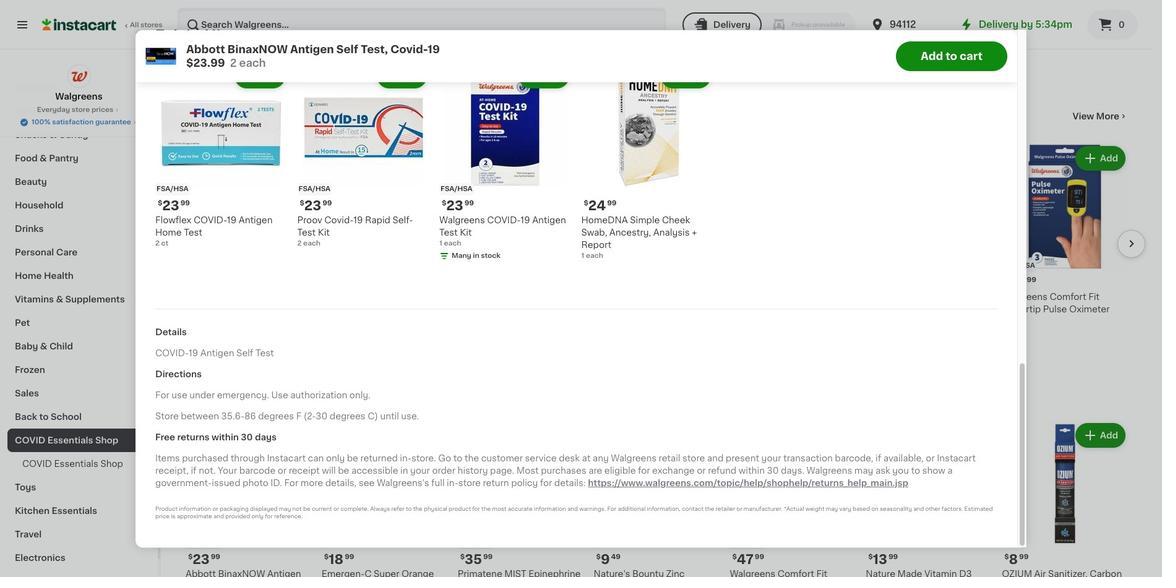 Task type: vqa. For each thing, say whether or not it's contained in the screenshot.
D3
yes



Task type: describe. For each thing, give the bounding box(es) containing it.
receipt,
[[155, 467, 189, 476]]

19 inside walgreens covid-19 antigen test kit 1 each
[[521, 216, 530, 225]]

snacks & candy
[[15, 131, 88, 139]]

travel link
[[7, 523, 150, 547]]

0 vertical spatial within
[[212, 434, 239, 442]]

exchange
[[652, 467, 695, 476]]

aerosol
[[503, 305, 536, 314]]

in inside items purchased through instacart can only be returned in-store. go to the customer service desk at any walgreens retail store and present your transaction barcode, if available, or instacart receipt, if not. your barcode or receipt will be accessible in your order history page. most purchases are eligible for exchange or refund within 30 days. walgreens may ask you to show a government-issued photo id. for more details, see walgreens's full in-store return policy for details:
[[401, 467, 408, 476]]

abbott for abbott binaxnow antigen self test, covid-19
[[186, 293, 216, 301]]

to right you
[[911, 467, 920, 476]]

most
[[492, 507, 507, 512]]

+
[[692, 229, 697, 237]]

personal care link
[[7, 241, 150, 264]]

view more link
[[1073, 110, 1128, 123]]

item carousel region containing 23
[[138, 56, 998, 279]]

complete.
[[341, 507, 369, 512]]

travel
[[15, 530, 42, 539]]

94112
[[890, 20, 916, 29]]

all stores
[[130, 22, 163, 28]]

to right back
[[39, 413, 49, 422]]

1 information from the left
[[179, 507, 211, 512]]

service type group
[[683, 12, 855, 37]]

details
[[155, 328, 187, 337]]

test inside walgreens covid-19 antigen test kit 1 each
[[439, 229, 458, 237]]

2 inside flowflex covid-19 antigen home test 2 ct
[[155, 240, 160, 247]]

1 vertical spatial 30
[[241, 434, 253, 442]]

19 inside proov covid-19 rapid self- test kit 2 each
[[354, 216, 363, 225]]

delivery for delivery
[[714, 20, 751, 29]]

until
[[380, 413, 399, 421]]

0 vertical spatial 30
[[316, 413, 328, 421]]

test up for use under emergency. use authorization only.
[[256, 349, 274, 358]]

30 inside items purchased through instacart can only be returned in-store. go to the customer service desk at any walgreens retail store and present your transaction barcode, if available, or instacart receipt, if not. your barcode or receipt will be accessible in your order history page. most purchases are eligible for exchange or refund within 30 days. walgreens may ask you to show a government-issued photo id. for more details, see walgreens's full in-store return policy for details:
[[767, 467, 779, 476]]

personal
[[15, 248, 54, 257]]

1 vertical spatial be
[[338, 467, 349, 476]]

toys link
[[7, 476, 150, 500]]

2 information from the left
[[534, 507, 566, 512]]

0 horizontal spatial in-
[[400, 455, 412, 463]]

1 horizontal spatial c
[[365, 293, 372, 301]]

purchases
[[541, 467, 587, 476]]

all for all stores
[[130, 22, 139, 28]]

and left warnings.
[[568, 507, 578, 512]]

estimated
[[965, 507, 993, 512]]

each inside homedna simple cheek swab, ancestry, analysis + report 1 each
[[586, 253, 603, 260]]

electronics
[[15, 554, 65, 563]]

mist
[[505, 293, 526, 301]]

for down purchases at the bottom
[[540, 479, 552, 488]]

warnings.
[[580, 507, 606, 512]]

abbott for abbott binaxnow antigen self test, covid-19 $23.99 2 each
[[186, 44, 225, 54]]

1 instacart from the left
[[267, 455, 306, 463]]

binaxnow for abbott binaxnow antigen self test, covid-19
[[218, 293, 265, 301]]

softgels
[[673, 305, 710, 314]]

mix
[[402, 317, 418, 326]]

refund
[[708, 467, 737, 476]]

0 vertical spatial be
[[347, 455, 358, 463]]

0 vertical spatial if
[[876, 455, 882, 463]]

23 for walgreens covid-19 antigen test kit
[[447, 200, 463, 213]]

first
[[15, 107, 35, 116]]

toys
[[15, 483, 36, 492]]

$ 23 99 for walgreens covid-19 antigen test kit
[[442, 200, 474, 213]]

customer
[[481, 455, 523, 463]]

stock
[[481, 253, 501, 260]]

household
[[15, 201, 63, 210]]

99 inside $ 18 99
[[345, 554, 354, 561]]

government-
[[155, 479, 212, 488]]

snacks & candy link
[[7, 123, 150, 147]]

health
[[44, 272, 74, 280]]

for inside items purchased through instacart can only be returned in-store. go to the customer service desk at any walgreens retail store and present your transaction barcode, if available, or instacart receipt, if not. your barcode or receipt will be accessible in your order history page. most purchases are eligible for exchange or refund within 30 days. walgreens may ask you to show a government-issued photo id. for more details, see walgreens's full in-store return policy for details:
[[284, 479, 298, 488]]

home health link
[[7, 264, 150, 288]]

2 inside proov covid-19 rapid self- test kit 2 each
[[297, 240, 302, 247]]

walgreens covid-19 antigen test kit 1 each
[[439, 216, 566, 247]]

only.
[[350, 392, 371, 400]]

iu for (25
[[754, 305, 763, 314]]

provided
[[225, 514, 250, 520]]

99 inside $ 47 99
[[755, 554, 765, 561]]

1 inside walgreens covid-19 antigen test kit 1 each
[[439, 240, 442, 247]]

$ 24 99
[[584, 200, 617, 213]]

the left the most
[[482, 507, 491, 512]]

1 degrees from the left
[[258, 413, 294, 421]]

0 horizontal spatial 47
[[737, 553, 754, 566]]

proov covid-19 rapid self- test kit 2 each
[[297, 216, 413, 247]]

snacks
[[15, 131, 47, 139]]

& for pantry
[[40, 154, 47, 163]]

guarantee
[[95, 119, 131, 126]]

antigen for abbott binaxnow antigen self test, covid-19
[[267, 293, 301, 301]]

dietary
[[366, 305, 398, 314]]

days.
[[781, 467, 805, 476]]

displayed
[[250, 507, 278, 512]]

home inside flowflex covid-19 antigen home test 2 ct
[[155, 229, 182, 237]]

vitamin for tablets
[[789, 293, 821, 301]]

primatene
[[458, 293, 502, 301]]

ct
[[161, 240, 169, 247]]

99 down 'approximate'
[[211, 554, 220, 561]]

99 inside $ 8 99
[[1020, 554, 1029, 561]]

see
[[359, 479, 375, 488]]

use
[[172, 392, 187, 400]]

d3 for nature made vitamin d3 2000 iu (50 mcg) softgels
[[687, 293, 700, 301]]

walgreens up "eligible"
[[611, 455, 657, 463]]

product group containing 24
[[582, 61, 714, 262]]

100% satisfaction guarantee button
[[19, 115, 139, 128]]

supplements
[[65, 295, 125, 304]]

1 horizontal spatial in-
[[447, 479, 458, 488]]

19 inside abbott binaxnow antigen self test, covid-19 $23.99 2 each
[[428, 44, 440, 54]]

to inside button
[[946, 51, 958, 61]]

seasonality
[[880, 507, 912, 512]]

(25
[[765, 305, 780, 314]]

back to school link
[[7, 405, 150, 429]]

1 horizontal spatial items
[[212, 27, 251, 40]]

each inside proov covid-19 rapid self- test kit 2 each
[[303, 240, 321, 247]]

mcg) for (50
[[648, 305, 671, 314]]

nature made vitamin d3 2000 iu (50 mcg) softgels button
[[594, 144, 720, 338]]

each inside walgreens covid-19 antigen test kit 1 each
[[444, 240, 461, 247]]

manufacturer.
[[744, 507, 783, 512]]

go
[[438, 455, 451, 463]]

frozen
[[15, 366, 45, 374]]

2 inside abbott binaxnow antigen self test, covid-19 $23.99 2 each
[[230, 58, 237, 67]]

food & pantry link
[[7, 147, 150, 170]]

drinks
[[15, 225, 44, 233]]

supplement
[[322, 317, 375, 326]]

home inside home health link
[[15, 272, 42, 280]]

& for supplements
[[56, 295, 63, 304]]

for right product
[[472, 507, 480, 512]]

$ inside '$ 9 49'
[[596, 554, 601, 561]]

1 horizontal spatial may
[[826, 507, 838, 512]]

0 horizontal spatial for
[[155, 392, 169, 400]]

orange
[[402, 293, 434, 301]]

for right "eligible"
[[638, 467, 650, 476]]

0 horizontal spatial covid-
[[155, 349, 189, 358]]

baby & child
[[15, 342, 73, 351]]

1 horizontal spatial your
[[762, 455, 781, 463]]

pantry
[[49, 154, 79, 163]]

nature made vitamin d3 2000 iu (50 mcg) softgels
[[594, 293, 710, 314]]

rapid
[[365, 216, 391, 225]]

add inside button
[[921, 51, 944, 61]]

household link
[[7, 194, 150, 217]]

child
[[49, 342, 73, 351]]

abbott binaxnow antigen self test, covid-19 $23.99 2 each
[[186, 44, 440, 67]]

product group containing 47
[[1002, 144, 1128, 316]]

show
[[923, 467, 946, 476]]

$ inside $ 35 99
[[460, 554, 465, 561]]

lists link
[[7, 32, 150, 56]]

view
[[1073, 112, 1095, 121]]

not.
[[199, 467, 216, 476]]

13
[[873, 553, 888, 566]]

f
[[296, 413, 302, 421]]

antigen inside walgreens covid-19 antigen test kit 1 each
[[532, 216, 566, 225]]

covid down $23.99
[[186, 110, 233, 123]]

vary
[[840, 507, 852, 512]]

86
[[244, 413, 256, 421]]

47 inside product group
[[1009, 276, 1026, 289]]

walgreens logo image
[[67, 64, 91, 88]]

23 for proov covid-19 rapid self- test kit
[[304, 200, 321, 213]]

or right the current
[[334, 507, 339, 512]]

instacart logo image
[[42, 17, 116, 32]]

more
[[301, 479, 323, 488]]

page.
[[490, 467, 515, 476]]

test inside proov covid-19 rapid self- test kit 2 each
[[297, 229, 316, 237]]

99 up flowflex
[[181, 200, 190, 207]]

item carousel region containing 47
[[186, 139, 1146, 361]]

candy
[[59, 131, 88, 139]]

other
[[926, 507, 941, 512]]

add to cart button
[[896, 41, 1008, 71]]

add to cart
[[921, 51, 983, 61]]

photo
[[243, 479, 268, 488]]

cart
[[960, 51, 983, 61]]

will
[[322, 467, 336, 476]]

covid down back
[[15, 436, 45, 445]]

days
[[255, 434, 277, 442]]

service
[[525, 455, 557, 463]]

simple
[[630, 216, 660, 225]]

99 up proov covid-19 rapid self- test kit 2 each
[[323, 200, 332, 207]]

more
[[1097, 112, 1120, 121]]

school
[[51, 413, 82, 422]]

may inside items purchased through instacart can only be returned in-store. go to the customer service desk at any walgreens retail store and present your transaction barcode, if available, or instacart receipt, if not. your barcode or receipt will be accessible in your order history page. most purchases are eligible for exchange or refund within 30 days. walgreens may ask you to show a government-issued photo id. for more details, see walgreens's full in-store return policy for details:
[[855, 467, 874, 476]]



Task type: locate. For each thing, give the bounding box(es) containing it.
walgreens for walgreens covid-19 antigen test kit 1 each
[[439, 216, 485, 225]]

1 horizontal spatial home
[[155, 229, 182, 237]]

test, for abbott binaxnow antigen self test, covid-19 $23.99 2 each
[[361, 44, 388, 54]]

1 horizontal spatial vitamin
[[653, 293, 685, 301]]

kitchen essentials
[[15, 507, 97, 516]]

$ inside $ 24 99
[[584, 200, 589, 207]]

0 horizontal spatial may
[[279, 507, 291, 512]]

(37)
[[912, 307, 925, 314]]

made inside nature made vitamin d3 2000 iu (50 mcg) softgels
[[626, 293, 650, 301]]

may up reference.
[[279, 507, 291, 512]]

1 horizontal spatial 2
[[230, 58, 237, 67]]

$ 18 99
[[324, 553, 354, 566]]

1 mcg) from the left
[[648, 305, 671, 314]]

to inside the "product information or packaging displayed may not be current or complete. always refer to the physical product for the most accurate information and warnings. for additional information, contact the retailer or manufacturer. *actual weight may vary based on seasonality and other factors. estimated price is approximate and provided only for reference."
[[406, 507, 412, 512]]

through
[[231, 455, 265, 463]]

1 vertical spatial for
[[284, 479, 298, 488]]

the left physical
[[413, 507, 423, 512]]

antigen inside flowflex covid-19 antigen home test 2 ct
[[239, 216, 273, 225]]

to left cart
[[946, 51, 958, 61]]

0 vertical spatial 47
[[1009, 276, 1026, 289]]

0 horizontal spatial test,
[[205, 305, 226, 314]]

test, inside abbott binaxnow antigen self test, covid-19 $23.99 2 each
[[361, 44, 388, 54]]

in- right full
[[447, 479, 458, 488]]

use
[[271, 392, 288, 400]]

ask
[[876, 467, 891, 476]]

1 vertical spatial home
[[15, 272, 42, 280]]

None search field
[[177, 7, 667, 42]]

covid essentials shop
[[186, 65, 405, 83], [186, 110, 345, 123], [15, 436, 118, 445], [22, 460, 123, 469]]

antigen inside abbott binaxnow antigen self test, covid-19
[[267, 293, 301, 301]]

store up exchange
[[683, 455, 705, 463]]

available,
[[884, 455, 924, 463]]

present
[[726, 455, 760, 463]]

covid- inside walgreens covid-19 antigen test kit 1 each
[[487, 216, 521, 225]]

$ 23 99 down 'approximate'
[[188, 553, 220, 566]]

1 horizontal spatial self
[[237, 349, 253, 358]]

test
[[184, 229, 202, 237], [297, 229, 316, 237], [439, 229, 458, 237], [256, 349, 274, 358]]

19 inside flowflex covid-19 antigen home test 2 ct
[[227, 216, 237, 225]]

nature inside nature made vitamin d3 1000 iu (25 mcg) tablets
[[730, 293, 760, 301]]

within down "35.6-"
[[212, 434, 239, 442]]

0 vertical spatial your
[[762, 455, 781, 463]]

99 inside $ 35 99
[[483, 554, 493, 561]]

be up details, in the bottom of the page
[[338, 467, 349, 476]]

1 horizontal spatial mcg)
[[782, 305, 805, 314]]

is
[[171, 514, 176, 520]]

kit inside walgreens covid-19 antigen test kit 1 each
[[460, 229, 472, 237]]

99 up walgreens covid-19 antigen test kit 1 each
[[465, 200, 474, 207]]

be up accessible
[[347, 455, 358, 463]]

electronics link
[[7, 547, 150, 570]]

1 vertical spatial 47
[[737, 553, 754, 566]]

99 inside 47 99
[[1027, 277, 1037, 283]]

1 horizontal spatial for
[[284, 479, 298, 488]]

8
[[1009, 553, 1018, 566]]

self for abbott binaxnow antigen self test, covid-19
[[186, 305, 203, 314]]

abbott inside abbott binaxnow antigen self test, covid-19
[[186, 293, 216, 301]]

physical
[[424, 507, 447, 512]]

mcg) inside nature made vitamin d3 2000 iu (50 mcg) softgels
[[648, 305, 671, 314]]

23 up proov on the left of the page
[[304, 200, 321, 213]]

0 vertical spatial self
[[336, 44, 358, 54]]

many in stock
[[452, 253, 501, 260]]

100%
[[32, 119, 50, 126]]

2 horizontal spatial covid-
[[391, 44, 428, 54]]

& down 100%
[[49, 131, 57, 139]]

abbott up $23.99
[[186, 44, 225, 54]]

$ inside $ 18 99
[[324, 554, 329, 561]]

1 vertical spatial binaxnow
[[218, 293, 265, 301]]

pet
[[15, 319, 30, 327]]

made for (25
[[762, 293, 786, 301]]

1000
[[730, 305, 752, 314]]

self for covid-19 antigen self test
[[237, 349, 253, 358]]

0 horizontal spatial vitamin
[[322, 305, 354, 314]]

1 horizontal spatial kit
[[460, 229, 472, 237]]

0 horizontal spatial covid-
[[228, 305, 257, 314]]

home up ct
[[155, 229, 182, 237]]

information right accurate
[[534, 507, 566, 512]]

0 horizontal spatial kit
[[318, 229, 330, 237]]

to right refer
[[406, 507, 412, 512]]

covid- inside abbott binaxnow antigen self test, covid-19 $23.99 2 each
[[391, 44, 428, 54]]

2 vertical spatial store
[[458, 479, 481, 488]]

2 vertical spatial self
[[237, 349, 253, 358]]

99 inside $ 13 99
[[889, 554, 898, 561]]

many
[[452, 253, 471, 260]]

vitamin inside nature made vitamin d3 1000 iu (25 mcg) tablets
[[789, 293, 821, 301]]

binaxnow inside abbott binaxnow antigen self test, covid-19
[[218, 293, 265, 301]]

each down proov on the left of the page
[[303, 240, 321, 247]]

nature for 2000
[[594, 293, 623, 301]]

mcg) for (25
[[782, 305, 805, 314]]

pet link
[[7, 311, 150, 335]]

& right the baby
[[40, 342, 47, 351]]

self for abbott binaxnow antigen self test, covid-19 $23.99 2 each
[[336, 44, 358, 54]]

1 vertical spatial your
[[410, 467, 430, 476]]

covid- inside abbott binaxnow antigen self test, covid-19
[[228, 305, 257, 314]]

1 vertical spatial in-
[[447, 479, 458, 488]]

nature inside nature made vitamin d3 2000 iu (50 mcg) softgels
[[594, 293, 623, 301]]

or left 'refund'
[[697, 467, 706, 476]]

0 vertical spatial c
[[365, 293, 372, 301]]

items up $23.99
[[212, 27, 251, 40]]

authorization
[[290, 392, 347, 400]]

2 right $23.99
[[230, 58, 237, 67]]

2 made from the left
[[762, 293, 786, 301]]

0 horizontal spatial nature
[[594, 293, 623, 301]]

walgreens for walgreens comfort fit fingertip pulse oximeter
[[1002, 293, 1048, 301]]

details,
[[325, 479, 357, 488]]

19 inside abbott binaxnow antigen self test, covid-19
[[257, 305, 266, 314]]

& inside food & pantry link
[[40, 154, 47, 163]]

desk
[[559, 455, 580, 463]]

care
[[56, 248, 77, 257]]

vitamin down 'emergen-'
[[322, 305, 354, 314]]

1 horizontal spatial covid-
[[194, 216, 227, 225]]

items inside items purchased through instacart can only be returned in-store. go to the customer service desk at any walgreens retail store and present your transaction barcode, if available, or instacart receipt, if not. your barcode or receipt will be accessible in your order history page. most purchases are eligible for exchange or refund within 30 days. walgreens may ask you to show a government-issued photo id. for more details, see walgreens's full in-store return policy for details:
[[155, 455, 180, 463]]

23 up flowflex
[[162, 200, 179, 213]]

2 vertical spatial for
[[608, 507, 617, 512]]

iu left (25
[[754, 305, 763, 314]]

kitchen
[[15, 507, 50, 516]]

0 horizontal spatial information
[[179, 507, 211, 512]]

only down displayed at the bottom of the page
[[252, 514, 264, 520]]

0 horizontal spatial 1
[[439, 240, 442, 247]]

or left packaging
[[213, 507, 218, 512]]

binaxnow inside abbott binaxnow antigen self test, covid-19 $23.99 2 each
[[228, 44, 288, 54]]

1 horizontal spatial test,
[[361, 44, 388, 54]]

& inside first aid & safety link
[[54, 107, 61, 116]]

test, inside abbott binaxnow antigen self test, covid-19
[[205, 305, 226, 314]]

18
[[329, 553, 344, 566]]

oximeter
[[1070, 305, 1110, 314]]

99 down manufacturer.
[[755, 554, 765, 561]]

walgreens down transaction
[[807, 467, 853, 476]]

antigen inside abbott binaxnow antigen self test, covid-19 $23.99 2 each
[[290, 44, 334, 54]]

always
[[370, 507, 390, 512]]

walgreens inside walgreens covid-19 antigen test kit 1 each
[[439, 216, 485, 225]]

0 vertical spatial in-
[[400, 455, 412, 463]]

d3
[[687, 293, 700, 301], [823, 293, 836, 301]]

2 vertical spatial be
[[303, 507, 311, 512]]

for inside the "product information or packaging displayed may not be current or complete. always refer to the physical product for the most accurate information and warnings. for additional information, contact the retailer or manufacturer. *actual weight may vary based on seasonality and other factors. estimated price is approximate and provided only for reference."
[[608, 507, 617, 512]]

1 kit from the left
[[318, 229, 330, 237]]

item carousel region
[[138, 56, 998, 279], [186, 139, 1146, 361]]

47 down manufacturer.
[[737, 553, 754, 566]]

your up days.
[[762, 455, 781, 463]]

sales
[[15, 389, 39, 398]]

0 vertical spatial items
[[212, 27, 251, 40]]

1 horizontal spatial degrees
[[330, 413, 366, 421]]

may down barcode,
[[855, 467, 874, 476]]

kit up many
[[460, 229, 472, 237]]

product
[[449, 507, 471, 512]]

2 horizontal spatial 30
[[767, 467, 779, 476]]

0 vertical spatial only
[[326, 455, 345, 463]]

back
[[15, 413, 37, 422]]

walgreens link
[[55, 64, 103, 103]]

1 vertical spatial c
[[357, 305, 364, 314]]

made inside nature made vitamin d3 1000 iu (25 mcg) tablets
[[762, 293, 786, 301]]

tablets
[[807, 305, 838, 314]]

$ 23 99 up flowflex
[[158, 200, 190, 213]]

0 vertical spatial abbott
[[186, 44, 225, 54]]

*actual
[[784, 507, 804, 512]]

delivery inside 'delivery by 5:34pm' link
[[979, 20, 1019, 29]]

0 horizontal spatial mcg)
[[648, 305, 671, 314]]

vitamin up softgels
[[653, 293, 685, 301]]

and left the other
[[914, 507, 924, 512]]

2 vertical spatial 30
[[767, 467, 779, 476]]

and inside items purchased through instacart can only be returned in-store. go to the customer service desk at any walgreens retail store and present your transaction barcode, if available, or instacart receipt, if not. your barcode or receipt will be accessible in your order history page. most purchases are eligible for exchange or refund within 30 days. walgreens may ask you to show a government-issued photo id. for more details, see walgreens's full in-store return policy for details:
[[707, 455, 724, 463]]

d3 inside nature made vitamin d3 2000 iu (50 mcg) softgels
[[687, 293, 700, 301]]

0 horizontal spatial only
[[252, 514, 264, 520]]

report
[[582, 241, 612, 250]]

iu inside nature made vitamin d3 1000 iu (25 mcg) tablets
[[754, 305, 763, 314]]

1 horizontal spatial 30
[[316, 413, 328, 421]]

made up (25
[[762, 293, 786, 301]]

2 d3 from the left
[[823, 293, 836, 301]]

test inside flowflex covid-19 antigen home test 2 ct
[[184, 229, 202, 237]]

1 vertical spatial store
[[683, 455, 705, 463]]

abbott inside abbott binaxnow antigen self test, covid-19 $23.99 2 each
[[186, 44, 225, 54]]

2 nature from the left
[[730, 293, 760, 301]]

1 horizontal spatial information
[[534, 507, 566, 512]]

fsa/hsa
[[157, 186, 189, 193], [299, 186, 331, 193], [441, 186, 473, 193], [459, 262, 491, 269], [1003, 262, 1035, 269], [187, 540, 219, 546], [459, 540, 491, 546], [731, 540, 763, 546]]

1 vertical spatial 1
[[582, 253, 584, 260]]

made for (50
[[626, 293, 650, 301]]

covid down related items
[[186, 65, 251, 83]]

store
[[155, 413, 179, 421]]

1 iu from the left
[[620, 305, 629, 314]]

store up the 100% satisfaction guarantee button
[[72, 106, 90, 113]]

walgreens inside walgreens comfort fit fingertip pulse oximeter
[[1002, 293, 1048, 301]]

& inside snacks & candy link
[[49, 131, 57, 139]]

2 iu from the left
[[754, 305, 763, 314]]

based
[[853, 507, 870, 512]]

nature up 2000
[[594, 293, 623, 301]]

99 right 8
[[1020, 554, 1029, 561]]

beauty link
[[7, 170, 150, 194]]

degrees down use
[[258, 413, 294, 421]]

only inside the "product information or packaging displayed may not be current or complete. always refer to the physical product for the most accurate information and warnings. for additional information, contact the retailer or manufacturer. *actual weight may vary based on seasonality and other factors. estimated price is approximate and provided only for reference."
[[252, 514, 264, 520]]

antigen for abbott binaxnow antigen self test, covid-19 $23.99 2 each
[[290, 44, 334, 54]]

homedna simple cheek swab, ancestry, analysis + report 1 each
[[582, 216, 697, 260]]

covid- up stock
[[487, 216, 521, 225]]

$ inside $ 13 99
[[869, 554, 873, 561]]

binaxnow for abbott binaxnow antigen self test, covid-19 $23.99 2 each
[[228, 44, 288, 54]]

0 horizontal spatial 2
[[155, 240, 160, 247]]

1 vertical spatial only
[[252, 514, 264, 520]]

for use under emergency. use authorization only.
[[155, 392, 371, 400]]

2 kit from the left
[[460, 229, 472, 237]]

fsa/hsa inside product group
[[1003, 262, 1035, 269]]

100% satisfaction guarantee
[[32, 119, 131, 126]]

35
[[465, 553, 482, 566]]

refer
[[392, 507, 405, 512]]

product group containing 8
[[1002, 421, 1128, 578]]

all for all items
[[186, 372, 203, 385]]

0 vertical spatial for
[[155, 392, 169, 400]]

covid-
[[194, 216, 227, 225], [487, 216, 521, 225], [155, 349, 189, 358]]

23 down 'approximate'
[[193, 553, 210, 566]]

made up (50
[[626, 293, 650, 301]]

23 up many
[[447, 200, 463, 213]]

within inside items purchased through instacart can only be returned in-store. go to the customer service desk at any walgreens retail store and present your transaction barcode, if available, or instacart receipt, if not. your barcode or receipt will be accessible in your order history page. most purchases are eligible for exchange or refund within 30 days. walgreens may ask you to show a government-issued photo id. for more details, see walgreens's full in-store return policy for details:
[[739, 467, 765, 476]]

0 vertical spatial test,
[[361, 44, 388, 54]]

0 horizontal spatial delivery
[[714, 20, 751, 29]]

2 horizontal spatial may
[[855, 467, 874, 476]]

0 horizontal spatial store
[[72, 106, 90, 113]]

23 for flowflex covid-19 antigen home test
[[162, 200, 179, 213]]

covid- for abbott binaxnow antigen self test, covid-19 $23.99 2 each
[[391, 44, 428, 54]]

1 horizontal spatial delivery
[[979, 20, 1019, 29]]

to right go
[[454, 455, 463, 463]]

in up walgreens's
[[401, 467, 408, 476]]

$ 23 99 for proov covid-19 rapid self- test kit
[[300, 200, 332, 213]]

1 horizontal spatial within
[[739, 467, 765, 476]]

covid- for flowflex
[[194, 216, 227, 225]]

0 horizontal spatial degrees
[[258, 413, 294, 421]]

product information or packaging displayed may not be current or complete. always refer to the physical product for the most accurate information and warnings. for additional information, contact the retailer or manufacturer. *actual weight may vary based on seasonality and other factors. estimated price is approximate and provided only for reference.
[[155, 507, 993, 520]]

the left 'retailer'
[[705, 507, 715, 512]]

at
[[582, 455, 591, 463]]

0 vertical spatial covid-
[[391, 44, 428, 54]]

1 horizontal spatial covid-
[[325, 216, 354, 225]]

and down packaging
[[214, 514, 224, 520]]

$ 13 99
[[869, 553, 898, 566]]

under
[[190, 392, 215, 400]]

a
[[948, 467, 953, 476]]

0 horizontal spatial iu
[[620, 305, 629, 314]]

99 right 13
[[889, 554, 898, 561]]

1 nature from the left
[[594, 293, 623, 301]]

47 up the fingertip
[[1009, 276, 1026, 289]]

within up https://www.walgreens.com/topic/help/shophelp/returns_help_main.jsp
[[739, 467, 765, 476]]

each down report
[[586, 253, 603, 260]]

product group containing nature made vitamin d3 2000 iu (50 mcg) softgels
[[594, 144, 720, 349]]

$ inside $ 47 99
[[733, 554, 737, 561]]

abbott binaxnow antigen self test, covid-19 button
[[186, 144, 312, 340]]

nature
[[594, 293, 623, 301], [730, 293, 760, 301]]

walgreens's
[[377, 479, 429, 488]]

everyday
[[37, 106, 70, 113]]

2
[[230, 58, 237, 67], [155, 240, 160, 247], [297, 240, 302, 247]]

& for candy
[[49, 131, 57, 139]]

or up show
[[926, 455, 935, 463]]

0 horizontal spatial your
[[410, 467, 430, 476]]

99 right 18
[[345, 554, 354, 561]]

0 horizontal spatial c
[[357, 305, 364, 314]]

all
[[130, 22, 139, 28], [186, 372, 203, 385]]

price
[[155, 514, 170, 520]]

0 vertical spatial in
[[473, 253, 479, 260]]

1 horizontal spatial only
[[326, 455, 345, 463]]

nature made vitamin d3 1000 iu (25 mcg) tablets button
[[730, 144, 856, 338]]

d3 inside nature made vitamin d3 1000 iu (25 mcg) tablets
[[823, 293, 836, 301]]

0 horizontal spatial self
[[186, 305, 203, 314]]

test down flowflex
[[184, 229, 202, 237]]

30 down authorization
[[316, 413, 328, 421]]

test, for abbott binaxnow antigen self test, covid-19
[[205, 305, 226, 314]]

0 vertical spatial store
[[72, 106, 90, 113]]

vitamin inside the emergen-c super orange vitamin c dietary supplement drink mix
[[322, 305, 354, 314]]

$ 23 99 for flowflex covid-19 antigen home test
[[158, 200, 190, 213]]

covid- inside proov covid-19 rapid self- test kit 2 each
[[325, 216, 354, 225]]

mcg) inside nature made vitamin d3 1000 iu (25 mcg) tablets
[[782, 305, 805, 314]]

30 left the days
[[241, 434, 253, 442]]

antigen for covid-19 antigen self test
[[200, 349, 234, 358]]

product group
[[155, 61, 288, 249], [297, 61, 430, 249], [439, 61, 572, 264], [582, 61, 714, 262], [186, 144, 312, 340], [322, 144, 448, 350], [458, 144, 584, 338], [594, 144, 720, 349], [1002, 144, 1128, 316], [186, 421, 312, 578], [1002, 421, 1128, 578]]

covid- inside flowflex covid-19 antigen home test 2 ct
[[194, 216, 227, 225]]

d3 up tablets
[[823, 293, 836, 301]]

if
[[876, 455, 882, 463], [191, 467, 197, 476]]

1 inside homedna simple cheek swab, ancestry, analysis + report 1 each
[[582, 253, 584, 260]]

1 vertical spatial if
[[191, 467, 197, 476]]

99 up the fingertip
[[1027, 277, 1037, 283]]

items up receipt,
[[155, 455, 180, 463]]

covid- for walgreens
[[487, 216, 521, 225]]

0 horizontal spatial 30
[[241, 434, 253, 442]]

& inside baby & child link
[[40, 342, 47, 351]]

0 horizontal spatial if
[[191, 467, 197, 476]]

you
[[893, 467, 909, 476]]

0 vertical spatial all
[[130, 22, 139, 28]]

delivery
[[979, 20, 1019, 29], [714, 20, 751, 29]]

kit inside proov covid-19 rapid self- test kit 2 each
[[318, 229, 330, 237]]

self inside abbott binaxnow antigen self test, covid-19 $23.99 2 each
[[336, 44, 358, 54]]

walgreens up the fingertip
[[1002, 293, 1048, 301]]

30 left days.
[[767, 467, 779, 476]]

0 vertical spatial home
[[155, 229, 182, 237]]

abbott up details
[[186, 293, 216, 301]]

covid- for abbott binaxnow antigen self test, covid-19
[[228, 305, 257, 314]]

for left use
[[155, 392, 169, 400]]

may left vary
[[826, 507, 838, 512]]

1 horizontal spatial store
[[458, 479, 481, 488]]

be inside the "product information or packaging displayed may not be current or complete. always refer to the physical product for the most accurate information and warnings. for additional information, contact the retailer or manufacturer. *actual weight may vary based on seasonality and other factors. estimated price is approximate and provided only for reference."
[[303, 507, 311, 512]]

vitamin up tablets
[[789, 293, 821, 301]]

2 down proov on the left of the page
[[297, 240, 302, 247]]

0 horizontal spatial within
[[212, 434, 239, 442]]

1 vertical spatial test,
[[205, 305, 226, 314]]

degrees down only.
[[330, 413, 366, 421]]

each inside abbott binaxnow antigen self test, covid-19 $23.99 2 each
[[239, 58, 266, 67]]

1 horizontal spatial in
[[473, 253, 479, 260]]

or right 'retailer'
[[737, 507, 743, 512]]

most
[[517, 467, 539, 476]]

0 vertical spatial 1
[[439, 240, 442, 247]]

2 mcg) from the left
[[782, 305, 805, 314]]

delivery inside delivery button
[[714, 20, 751, 29]]

$ inside $ 8 99
[[1005, 554, 1009, 561]]

stores
[[140, 22, 163, 28]]

test,
[[361, 44, 388, 54], [205, 305, 226, 314]]

home up vitamins
[[15, 272, 42, 280]]

0 horizontal spatial all
[[130, 22, 139, 28]]

self inside abbott binaxnow antigen self test, covid-19
[[186, 305, 203, 314]]

accessible
[[352, 467, 398, 476]]

2 instacart from the left
[[937, 455, 976, 463]]

baby
[[15, 342, 38, 351]]

the inside items purchased through instacart can only be returned in-store. go to the customer service desk at any walgreens retail store and present your transaction barcode, if available, or instacart receipt, if not. your barcode or receipt will be accessible in your order history page. most purchases are eligible for exchange or refund within 30 days. walgreens may ask you to show a government-issued photo id. for more details, see walgreens's full in-store return policy for details:
[[465, 455, 479, 463]]

for down displayed at the bottom of the page
[[265, 514, 273, 520]]

instacart up receipt
[[267, 455, 306, 463]]

and up 'refund'
[[707, 455, 724, 463]]

test up many
[[439, 229, 458, 237]]

& down health
[[56, 295, 63, 304]]

information up 'approximate'
[[179, 507, 211, 512]]

& inside vitamins & supplements link
[[56, 295, 63, 304]]

d3 for nature made vitamin d3 1000 iu (25 mcg) tablets
[[823, 293, 836, 301]]

packaging
[[220, 507, 249, 512]]

vitamin for softgels
[[653, 293, 685, 301]]

d3 up softgels
[[687, 293, 700, 301]]

& for child
[[40, 342, 47, 351]]

vitamins & supplements
[[15, 295, 125, 304]]

all up under
[[186, 372, 203, 385]]

back to school
[[15, 413, 82, 422]]

1 horizontal spatial nature
[[730, 293, 760, 301]]

c up supplement at the bottom left of page
[[357, 305, 364, 314]]

2 degrees from the left
[[330, 413, 366, 421]]

id.
[[271, 479, 282, 488]]

not
[[293, 507, 302, 512]]

all left stores
[[130, 22, 139, 28]]

1 horizontal spatial iu
[[754, 305, 763, 314]]

covid- right flowflex
[[194, 216, 227, 225]]

2 horizontal spatial store
[[683, 455, 705, 463]]

approximate
[[177, 514, 212, 520]]

binaxnow
[[228, 44, 288, 54], [218, 293, 265, 301]]

fit
[[1089, 293, 1100, 301]]

the up history
[[465, 455, 479, 463]]

$ 8 99
[[1005, 553, 1029, 566]]

covid up toys
[[22, 460, 52, 469]]

2 left ct
[[155, 240, 160, 247]]

product
[[155, 507, 178, 512]]

only up will
[[326, 455, 345, 463]]

0 horizontal spatial in
[[401, 467, 408, 476]]

or up id.
[[278, 467, 287, 476]]

vitamin inside nature made vitamin d3 2000 iu (50 mcg) softgels
[[653, 293, 685, 301]]

in left stock
[[473, 253, 479, 260]]

$ 47 99
[[733, 553, 765, 566]]

test down proov on the left of the page
[[297, 229, 316, 237]]

99 inside $ 24 99
[[607, 200, 617, 207]]

& right aid
[[54, 107, 61, 116]]

walgreens for walgreens
[[55, 92, 103, 101]]

0 horizontal spatial instacart
[[267, 455, 306, 463]]

c
[[365, 293, 372, 301], [357, 305, 364, 314]]

for right id.
[[284, 479, 298, 488]]

delivery for delivery by 5:34pm
[[979, 20, 1019, 29]]

2 horizontal spatial for
[[608, 507, 617, 512]]

1 horizontal spatial instacart
[[937, 455, 976, 463]]

1 d3 from the left
[[687, 293, 700, 301]]

nature for 1000
[[730, 293, 760, 301]]

1
[[439, 240, 442, 247], [582, 253, 584, 260]]

history
[[458, 467, 488, 476]]

mcg) right (25
[[782, 305, 805, 314]]

beauty
[[15, 178, 47, 186]]

1 horizontal spatial made
[[762, 293, 786, 301]]

only inside items purchased through instacart can only be returned in-store. go to the customer service desk at any walgreens retail store and present your transaction barcode, if available, or instacart receipt, if not. your barcode or receipt will be accessible in your order history page. most purchases are eligible for exchange or refund within 30 days. walgreens may ask you to show a government-issued photo id. for more details, see walgreens's full in-store return policy for details:
[[326, 455, 345, 463]]

1 horizontal spatial if
[[876, 455, 882, 463]]

2 horizontal spatial self
[[336, 44, 358, 54]]

if left not.
[[191, 467, 197, 476]]

kit down proov on the left of the page
[[318, 229, 330, 237]]

iu inside nature made vitamin d3 2000 iu (50 mcg) softgels
[[620, 305, 629, 314]]

iu for (50
[[620, 305, 629, 314]]

1 horizontal spatial 1
[[582, 253, 584, 260]]

0 horizontal spatial made
[[626, 293, 650, 301]]

1 made from the left
[[626, 293, 650, 301]]

1 vertical spatial self
[[186, 305, 203, 314]]

personal care
[[15, 248, 77, 257]]



